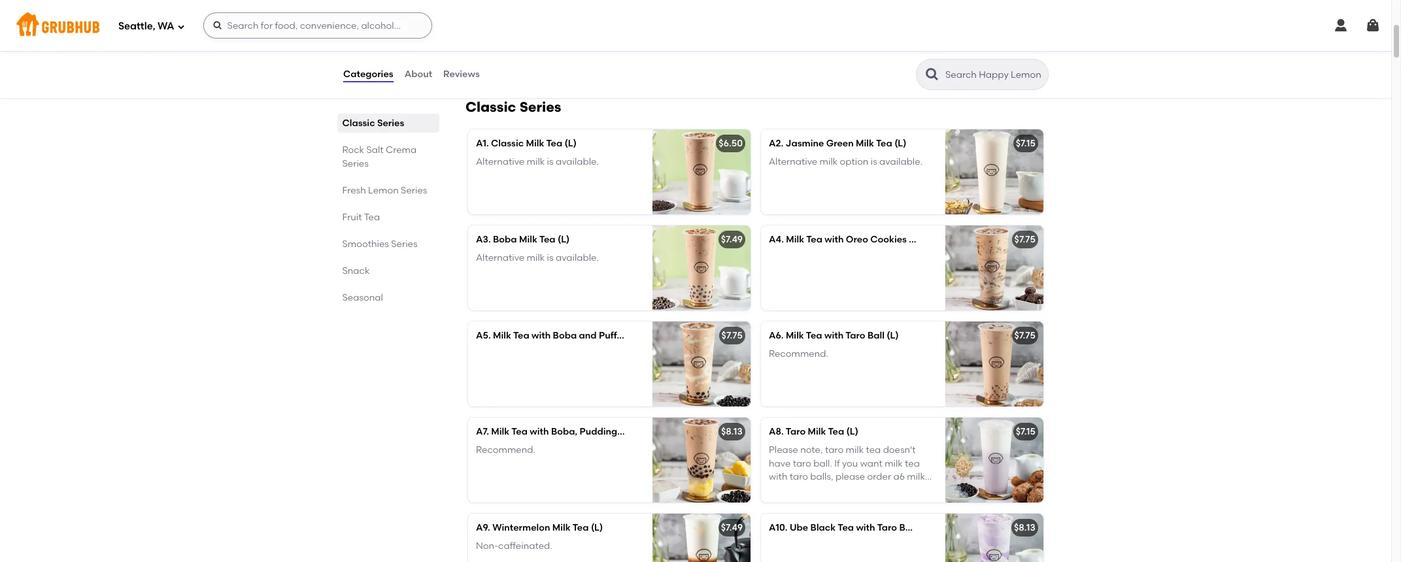 Task type: vqa. For each thing, say whether or not it's contained in the screenshot.
the top pork
no



Task type: describe. For each thing, give the bounding box(es) containing it.
is right option
[[871, 157, 877, 168]]

$7.15 for alternative milk option is available.
[[1016, 138, 1036, 149]]

a8. taro milk tea (l)
[[769, 426, 859, 438]]

Search for food, convenience, alcohol... search field
[[203, 12, 432, 39]]

smoothies
[[343, 239, 389, 250]]

a10. ube black tea with taro ball (l) image
[[946, 514, 1044, 562]]

a5.
[[476, 330, 491, 341]]

doesn't
[[883, 445, 916, 456]]

available. for $6.50
[[556, 157, 599, 168]]

$6.50
[[719, 138, 743, 149]]

jasmine
[[786, 138, 824, 149]]

milk right a7.
[[491, 426, 510, 438]]

a2.
[[769, 138, 784, 149]]

available. for $7.49
[[556, 253, 599, 264]]

salt
[[367, 145, 384, 156]]

seattle, wa
[[118, 20, 174, 32]]

0 vertical spatial ball
[[868, 330, 885, 341]]

1 vertical spatial cream
[[619, 330, 650, 341]]

milk right a6 at the right bottom of the page
[[907, 471, 925, 483]]

wintermelon
[[493, 523, 550, 534]]

a6.
[[769, 330, 784, 341]]

cookies
[[871, 234, 907, 245]]

0 horizontal spatial svg image
[[177, 23, 185, 30]]

a7. milk tea with boba, pudding and lychee jelly (l)
[[476, 426, 709, 438]]

a4. milk tea with oreo cookies and puff cream (l) image
[[946, 226, 1044, 311]]

series inside rock salt crema series
[[343, 158, 369, 169]]

available. right option
[[880, 157, 923, 168]]

and for cookies
[[909, 234, 927, 245]]

milk down a1. classic milk tea (l)
[[527, 157, 545, 168]]

1 horizontal spatial tea
[[866, 445, 881, 456]]

and for pudding
[[620, 426, 637, 438]]

a3.
[[476, 234, 491, 245]]

search icon image
[[925, 67, 940, 82]]

fresh lemon series tab
[[343, 184, 434, 198]]

alternative for jasmine
[[769, 157, 818, 168]]

0 horizontal spatial svg image
[[212, 20, 223, 31]]

option
[[840, 157, 869, 168]]

main navigation navigation
[[0, 0, 1392, 51]]

wa
[[158, 20, 174, 32]]

start group order button
[[343, 1, 435, 25]]

oreo
[[846, 234, 868, 245]]

rock salt crema series tab
[[343, 143, 434, 171]]

order inside please note, taro milk tea doesn't have taro ball. if you want milk tea with taro balls, please order a6 milk tea with taro balls.
[[868, 471, 891, 483]]

start
[[358, 7, 380, 18]]

lychee
[[640, 426, 671, 438]]

1 horizontal spatial svg image
[[1333, 18, 1349, 33]]

non-caffeinated.
[[476, 541, 552, 552]]

alternative for boba
[[476, 253, 525, 264]]

people icon image
[[343, 7, 356, 20]]

milk down "a2. jasmine green milk tea (l)" on the top right of page
[[820, 157, 838, 168]]

0 horizontal spatial taro
[[786, 426, 806, 438]]

recommend. for a7.
[[476, 445, 536, 456]]

a6. milk tea with taro ball (l) image
[[946, 322, 1044, 407]]

1 vertical spatial tea
[[905, 458, 920, 469]]

a1. classic milk tea (l)
[[476, 138, 577, 149]]

black
[[811, 523, 836, 534]]

reviews
[[443, 69, 480, 80]]

non-
[[476, 541, 498, 552]]

a5. milk tea with boba and puff cream (l)
[[476, 330, 664, 341]]

a9. wintermelon milk tea (l)
[[476, 523, 603, 534]]

a8. taro milk tea (l) image
[[946, 418, 1044, 503]]

a9. wintermelon milk tea (l) image
[[653, 514, 751, 562]]

recommend. for a6.
[[769, 349, 829, 360]]

tea inside tab
[[364, 212, 380, 223]]

please
[[836, 471, 865, 483]]

green
[[826, 138, 854, 149]]

is for $7.49
[[547, 253, 554, 264]]

a6
[[894, 471, 905, 483]]

1 vertical spatial puff
[[599, 330, 617, 341]]

series up 'crema'
[[378, 118, 405, 129]]

alternative for classic
[[476, 157, 525, 168]]

2 vertical spatial tea
[[769, 485, 784, 496]]

milk right a5.
[[493, 330, 511, 341]]

1 vertical spatial and
[[579, 330, 597, 341]]

pudding
[[580, 426, 617, 438]]

milk right wintermelon
[[553, 523, 571, 534]]

fruit
[[343, 212, 362, 223]]

fruit tea tab
[[343, 211, 434, 224]]

jelly
[[673, 426, 694, 438]]

rock salt crema series
[[343, 145, 417, 169]]

0 vertical spatial puff
[[929, 234, 947, 245]]

$7.49 for a4.
[[721, 234, 743, 245]]

a3. boba milk tea (l)
[[476, 234, 570, 245]]



Task type: locate. For each thing, give the bounding box(es) containing it.
1 vertical spatial $7.15
[[1016, 426, 1036, 438]]

tea
[[546, 138, 563, 149], [876, 138, 893, 149], [364, 212, 380, 223], [539, 234, 556, 245], [806, 234, 823, 245], [513, 330, 530, 341], [806, 330, 822, 341], [512, 426, 528, 438], [828, 426, 844, 438], [573, 523, 589, 534], [838, 523, 854, 534]]

taro down "balls,"
[[807, 485, 825, 496]]

svg image
[[1333, 18, 1349, 33], [177, 23, 185, 30]]

2 horizontal spatial taro
[[877, 523, 897, 534]]

lemon
[[369, 185, 399, 196]]

svg image
[[1366, 18, 1381, 33], [212, 20, 223, 31]]

0 vertical spatial classic series
[[466, 99, 561, 115]]

1 horizontal spatial ball
[[899, 523, 916, 534]]

taro up if
[[825, 445, 844, 456]]

is for $6.50
[[547, 157, 554, 168]]

milk up you
[[846, 445, 864, 456]]

and
[[909, 234, 927, 245], [579, 330, 597, 341], [620, 426, 637, 438]]

with
[[825, 234, 844, 245], [532, 330, 551, 341], [825, 330, 844, 341], [530, 426, 549, 438], [769, 471, 788, 483], [786, 485, 805, 496], [856, 523, 875, 534]]

taro
[[846, 330, 866, 341], [786, 426, 806, 438], [877, 523, 897, 534]]

available.
[[556, 157, 599, 168], [880, 157, 923, 168], [556, 253, 599, 264]]

1 $7.49 from the top
[[721, 234, 743, 245]]

milk right a6.
[[786, 330, 804, 341]]

0 vertical spatial alternative milk is available.
[[476, 157, 599, 168]]

ube
[[790, 523, 808, 534]]

snack
[[343, 266, 370, 277]]

start group order
[[358, 7, 435, 18]]

please
[[769, 445, 798, 456]]

available. down a3. boba milk tea (l)
[[556, 253, 599, 264]]

2 horizontal spatial and
[[909, 234, 927, 245]]

0 vertical spatial classic
[[466, 99, 516, 115]]

0 vertical spatial taro
[[846, 330, 866, 341]]

a3. boba milk tea (l) image
[[653, 226, 751, 311]]

a10. ube black tea with taro ball (l)
[[769, 523, 931, 534]]

is
[[547, 157, 554, 168], [871, 157, 877, 168], [547, 253, 554, 264]]

milk right a1.
[[526, 138, 544, 149]]

2 vertical spatial taro
[[877, 523, 897, 534]]

seasonal tab
[[343, 291, 434, 305]]

rock
[[343, 145, 365, 156]]

a1.
[[476, 138, 489, 149]]

available. down a1. classic milk tea (l)
[[556, 157, 599, 168]]

tea down have
[[769, 485, 784, 496]]

crema
[[386, 145, 417, 156]]

tea up want
[[866, 445, 881, 456]]

boba
[[493, 234, 517, 245], [553, 330, 577, 341]]

taro left "balls,"
[[790, 471, 808, 483]]

tea
[[866, 445, 881, 456], [905, 458, 920, 469], [769, 485, 784, 496]]

please note, taro milk tea doesn't have taro ball. if you want milk tea with taro balls, please order a6 milk tea with taro balls.
[[769, 445, 925, 496]]

0 vertical spatial boba
[[493, 234, 517, 245]]

2 vertical spatial classic
[[491, 138, 524, 149]]

2 horizontal spatial tea
[[905, 458, 920, 469]]

0 horizontal spatial recommend.
[[476, 445, 536, 456]]

a2. jasmine green milk tea (l)
[[769, 138, 907, 149]]

smoothies series
[[343, 239, 418, 250]]

1 vertical spatial order
[[868, 471, 891, 483]]

classic
[[466, 99, 516, 115], [343, 118, 375, 129], [491, 138, 524, 149]]

0 horizontal spatial cream
[[619, 330, 650, 341]]

cream
[[949, 234, 980, 245], [619, 330, 650, 341]]

milk right a3. at the left of page
[[519, 234, 537, 245]]

1 vertical spatial ball
[[899, 523, 916, 534]]

milk up a6 at the right bottom of the page
[[885, 458, 903, 469]]

ball
[[868, 330, 885, 341], [899, 523, 916, 534]]

classic inside tab
[[343, 118, 375, 129]]

0 horizontal spatial tea
[[769, 485, 784, 496]]

1 vertical spatial alternative milk is available.
[[476, 253, 599, 264]]

1 horizontal spatial svg image
[[1366, 18, 1381, 33]]

want
[[860, 458, 883, 469]]

classic series inside classic series tab
[[343, 118, 405, 129]]

about button
[[404, 51, 433, 98]]

0 horizontal spatial puff
[[599, 330, 617, 341]]

alternative milk is available. for boba
[[476, 253, 599, 264]]

1 vertical spatial $8.13
[[1014, 523, 1036, 534]]

about
[[405, 69, 432, 80]]

a7.
[[476, 426, 489, 438]]

categories button
[[343, 51, 394, 98]]

1 horizontal spatial taro
[[846, 330, 866, 341]]

balls.
[[828, 485, 851, 496]]

1 $7.15 from the top
[[1016, 138, 1036, 149]]

milk
[[527, 157, 545, 168], [820, 157, 838, 168], [527, 253, 545, 264], [846, 445, 864, 456], [885, 458, 903, 469], [907, 471, 925, 483]]

1 vertical spatial $7.49
[[721, 523, 743, 534]]

a10.
[[769, 523, 788, 534]]

milk up option
[[856, 138, 874, 149]]

categories
[[343, 69, 393, 80]]

0 vertical spatial $8.13
[[721, 426, 743, 438]]

0 vertical spatial $7.15
[[1016, 138, 1036, 149]]

0 vertical spatial cream
[[949, 234, 980, 245]]

milk
[[526, 138, 544, 149], [856, 138, 874, 149], [519, 234, 537, 245], [786, 234, 804, 245], [493, 330, 511, 341], [786, 330, 804, 341], [491, 426, 510, 438], [808, 426, 826, 438], [553, 523, 571, 534]]

$8.13 for the a7. milk tea with boba, pudding and lychee jelly (l) image
[[721, 426, 743, 438]]

a6. milk tea with taro ball (l)
[[769, 330, 899, 341]]

0 vertical spatial recommend.
[[769, 349, 829, 360]]

0 horizontal spatial $8.13
[[721, 426, 743, 438]]

is down a1. classic milk tea (l)
[[547, 157, 554, 168]]

series down the rock
[[343, 158, 369, 169]]

a9.
[[476, 523, 490, 534]]

series inside 'tab'
[[392, 239, 418, 250]]

0 vertical spatial and
[[909, 234, 927, 245]]

(l)
[[565, 138, 577, 149], [895, 138, 907, 149], [558, 234, 570, 245], [982, 234, 995, 245], [652, 330, 664, 341], [887, 330, 899, 341], [697, 426, 709, 438], [847, 426, 859, 438], [591, 523, 603, 534], [919, 523, 931, 534]]

alternative milk is available. for classic
[[476, 157, 599, 168]]

note,
[[801, 445, 823, 456]]

puff
[[929, 234, 947, 245], [599, 330, 617, 341]]

classic up the rock
[[343, 118, 375, 129]]

$7.75 for a5. milk tea with boba and puff cream (l)
[[722, 330, 743, 341]]

a7. milk tea with boba, pudding and lychee jelly (l) image
[[653, 418, 751, 503]]

2 $7.49 from the top
[[721, 523, 743, 534]]

$7.75
[[1015, 234, 1036, 245], [722, 330, 743, 341], [1015, 330, 1036, 341]]

seattle,
[[118, 20, 155, 32]]

series
[[520, 99, 561, 115], [378, 118, 405, 129], [343, 158, 369, 169], [401, 185, 428, 196], [392, 239, 418, 250]]

1 vertical spatial taro
[[786, 426, 806, 438]]

fresh lemon series
[[343, 185, 428, 196]]

order right the 'group'
[[411, 7, 435, 18]]

classic up a1.
[[466, 99, 516, 115]]

alternative down a3. at the left of page
[[476, 253, 525, 264]]

order inside start group order button
[[411, 7, 435, 18]]

group
[[382, 7, 409, 18]]

alternative milk is available.
[[476, 157, 599, 168], [476, 253, 599, 264]]

$8.13 for a10. ube black tea with taro ball (l) image
[[1014, 523, 1036, 534]]

0 horizontal spatial order
[[411, 7, 435, 18]]

if
[[835, 458, 840, 469]]

ball.
[[814, 458, 832, 469]]

taro
[[825, 445, 844, 456], [793, 458, 812, 469], [790, 471, 808, 483], [807, 485, 825, 496]]

classic series
[[466, 99, 561, 115], [343, 118, 405, 129]]

alternative down a1.
[[476, 157, 525, 168]]

1 vertical spatial classic
[[343, 118, 375, 129]]

reviews button
[[443, 51, 481, 98]]

$7.49 for a10.
[[721, 523, 743, 534]]

$8.13
[[721, 426, 743, 438], [1014, 523, 1036, 534]]

0 horizontal spatial classic series
[[343, 118, 405, 129]]

a1. classic milk tea (l) image
[[653, 130, 751, 215]]

Search Happy Lemon search field
[[944, 69, 1044, 81]]

1 horizontal spatial $8.13
[[1014, 523, 1036, 534]]

have
[[769, 458, 791, 469]]

taro down note,
[[793, 458, 812, 469]]

1 vertical spatial boba
[[553, 330, 577, 341]]

0 horizontal spatial ball
[[868, 330, 885, 341]]

classic right a1.
[[491, 138, 524, 149]]

$7.49
[[721, 234, 743, 245], [721, 523, 743, 534]]

smoothies series tab
[[343, 237, 434, 251]]

$7.75 for a4. milk tea with oreo cookies and puff cream (l)
[[1015, 234, 1036, 245]]

alternative milk is available. down a1. classic milk tea (l)
[[476, 157, 599, 168]]

1 alternative milk is available. from the top
[[476, 157, 599, 168]]

1 horizontal spatial puff
[[929, 234, 947, 245]]

0 vertical spatial $7.49
[[721, 234, 743, 245]]

alternative milk option is available.
[[769, 157, 923, 168]]

$7.15
[[1016, 138, 1036, 149], [1016, 426, 1036, 438]]

milk up note,
[[808, 426, 826, 438]]

series down fruit tea tab in the top of the page
[[392, 239, 418, 250]]

seasonal
[[343, 292, 383, 303]]

alternative milk is available. down a3. boba milk tea (l)
[[476, 253, 599, 264]]

milk down a3. boba milk tea (l)
[[527, 253, 545, 264]]

a8.
[[769, 426, 784, 438]]

$7.49 left a4.
[[721, 234, 743, 245]]

milk right a4.
[[786, 234, 804, 245]]

caffeinated.
[[498, 541, 552, 552]]

series up a1. classic milk tea (l)
[[520, 99, 561, 115]]

balls,
[[811, 471, 834, 483]]

0 vertical spatial order
[[411, 7, 435, 18]]

1 vertical spatial recommend.
[[476, 445, 536, 456]]

snack tab
[[343, 264, 434, 278]]

recommend. down a6.
[[769, 349, 829, 360]]

a4. milk tea with oreo cookies and puff cream (l)
[[769, 234, 995, 245]]

0 horizontal spatial and
[[579, 330, 597, 341]]

1 horizontal spatial recommend.
[[769, 349, 829, 360]]

is down a3. boba milk tea (l)
[[547, 253, 554, 264]]

a5. milk tea with boba and puff cream (l) image
[[653, 322, 751, 407]]

classic series up salt
[[343, 118, 405, 129]]

recommend.
[[769, 349, 829, 360], [476, 445, 536, 456]]

a4.
[[769, 234, 784, 245]]

1 horizontal spatial cream
[[949, 234, 980, 245]]

order
[[411, 7, 435, 18], [868, 471, 891, 483]]

series right lemon
[[401, 185, 428, 196]]

a2. jasmine green milk tea (l) image
[[946, 130, 1044, 215]]

you
[[842, 458, 858, 469]]

fruit tea
[[343, 212, 380, 223]]

2 $7.15 from the top
[[1016, 426, 1036, 438]]

2 vertical spatial and
[[620, 426, 637, 438]]

1 horizontal spatial boba
[[553, 330, 577, 341]]

tea down doesn't
[[905, 458, 920, 469]]

alternative down jasmine
[[769, 157, 818, 168]]

0 horizontal spatial boba
[[493, 234, 517, 245]]

$7.49 left a10.
[[721, 523, 743, 534]]

order down want
[[868, 471, 891, 483]]

1 horizontal spatial order
[[868, 471, 891, 483]]

1 horizontal spatial classic series
[[466, 99, 561, 115]]

$7.15 for please note, taro milk tea doesn't have taro ball. if you want milk tea with taro balls, please order a6 milk tea with taro balls.
[[1016, 426, 1036, 438]]

alternative
[[476, 157, 525, 168], [769, 157, 818, 168], [476, 253, 525, 264]]

2 alternative milk is available. from the top
[[476, 253, 599, 264]]

classic series tab
[[343, 116, 434, 130]]

classic series up a1. classic milk tea (l)
[[466, 99, 561, 115]]

fresh
[[343, 185, 366, 196]]

boba,
[[551, 426, 578, 438]]

recommend. down a7.
[[476, 445, 536, 456]]

1 vertical spatial classic series
[[343, 118, 405, 129]]

0 vertical spatial tea
[[866, 445, 881, 456]]

1 horizontal spatial and
[[620, 426, 637, 438]]



